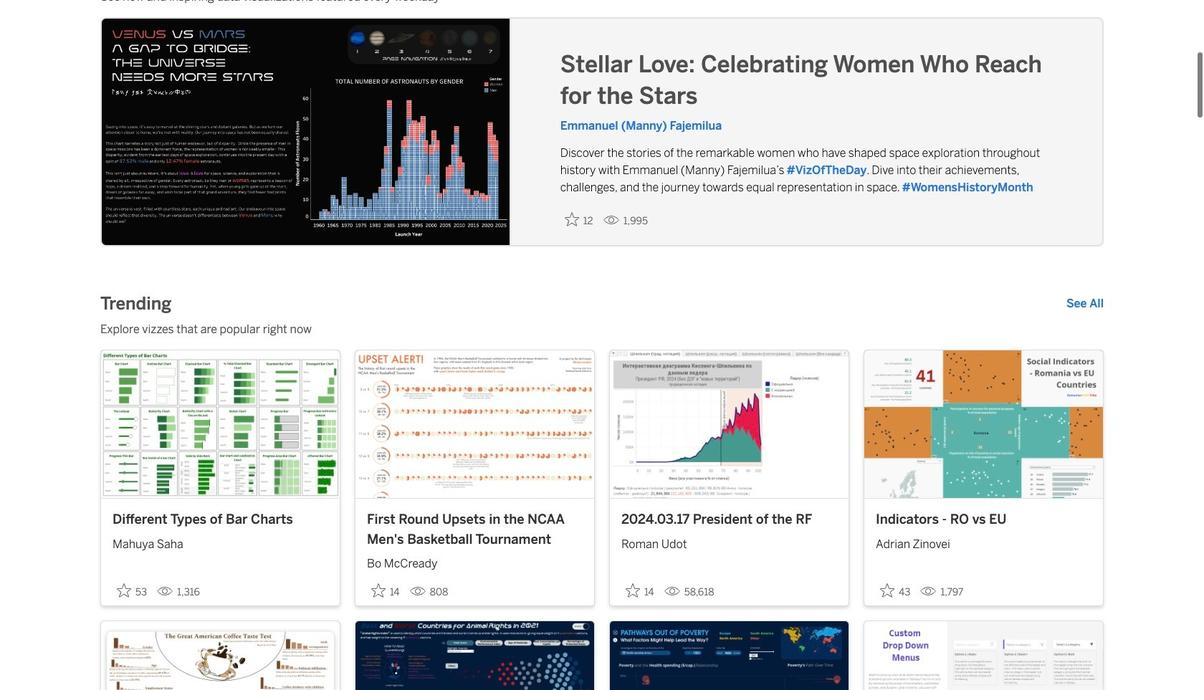 Task type: vqa. For each thing, say whether or not it's contained in the screenshot.
The -
no



Task type: locate. For each thing, give the bounding box(es) containing it.
add favorite image
[[117, 584, 131, 598], [880, 584, 895, 598]]

workbook thumbnail image
[[101, 351, 340, 498], [356, 351, 594, 498], [610, 351, 849, 498], [864, 351, 1103, 498]]

2 workbook thumbnail image from the left
[[356, 351, 594, 498]]

2 horizontal spatial add favorite image
[[626, 584, 640, 598]]

explore vizzes that are popular right now element
[[100, 321, 1104, 338]]

3 workbook thumbnail image from the left
[[610, 351, 849, 498]]

1 horizontal spatial add favorite image
[[880, 584, 895, 598]]

tableau public viz of the day image
[[102, 19, 511, 248]]

2 add favorite image from the left
[[880, 584, 895, 598]]

0 horizontal spatial add favorite image
[[117, 584, 131, 598]]

0 horizontal spatial add favorite image
[[371, 584, 386, 598]]

Add Favorite button
[[560, 208, 598, 232], [113, 579, 151, 603], [367, 579, 404, 603], [621, 579, 658, 603], [876, 579, 915, 603]]

see all trending element
[[1067, 295, 1104, 313]]

add favorite image
[[565, 212, 579, 227], [371, 584, 386, 598], [626, 584, 640, 598]]

add favorite button for workbook thumbnail related to leftmost add favorite icon
[[367, 579, 404, 603]]

1 workbook thumbnail image from the left
[[101, 351, 340, 498]]

4 workbook thumbnail image from the left
[[864, 351, 1103, 498]]

workbook thumbnail image for 2nd add favorite image from the right
[[101, 351, 340, 498]]

workbook thumbnail image for leftmost add favorite icon
[[356, 351, 594, 498]]



Task type: describe. For each thing, give the bounding box(es) containing it.
1 horizontal spatial add favorite image
[[565, 212, 579, 227]]

add favorite button for 1st add favorite image from the right's workbook thumbnail
[[876, 579, 915, 603]]

add favorite button for 2nd add favorite image from the right's workbook thumbnail
[[113, 579, 151, 603]]

workbook thumbnail image for 1st add favorite image from the right
[[864, 351, 1103, 498]]

workbook thumbnail image for add favorite icon to the right
[[610, 351, 849, 498]]

see new and inspiring data visualizations featured every weekday element
[[100, 0, 1104, 6]]

trending heading
[[100, 292, 172, 315]]

1 add favorite image from the left
[[117, 584, 131, 598]]

add favorite button for workbook thumbnail associated with add favorite icon to the right
[[621, 579, 658, 603]]



